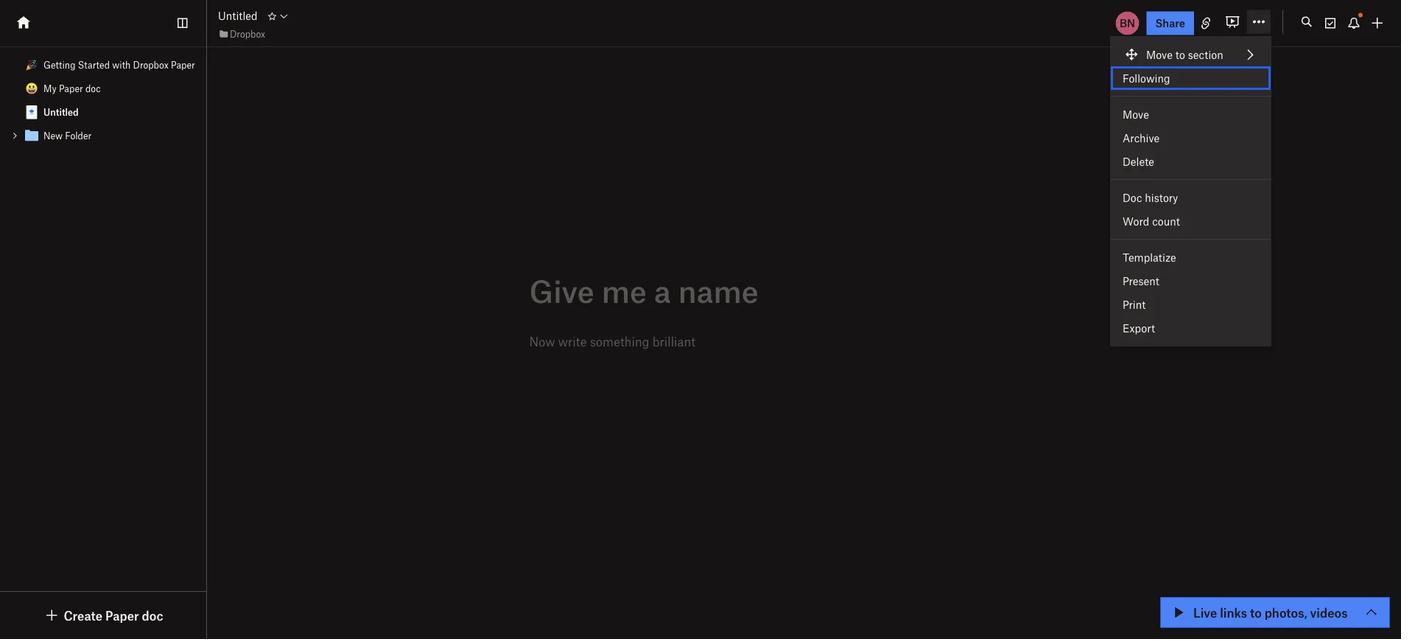 Task type: describe. For each thing, give the bounding box(es) containing it.
live
[[1194, 605, 1218, 620]]

print
[[1123, 298, 1146, 311]]

following button
[[1111, 66, 1271, 90]]

section
[[1189, 48, 1224, 61]]

getting started with dropbox paper
[[43, 59, 195, 70]]

move for move
[[1123, 108, 1150, 121]]

0 vertical spatial untitled
[[218, 9, 258, 22]]

paper for create paper doc
[[105, 608, 139, 623]]

doc
[[1123, 191, 1143, 204]]

create paper doc
[[64, 608, 163, 623]]

dropbox inside dropbox link
[[230, 28, 265, 39]]

create
[[64, 608, 103, 623]]

videos
[[1311, 605, 1349, 620]]

create paper doc button
[[43, 607, 163, 624]]

my
[[43, 83, 56, 94]]

photos,
[[1265, 605, 1308, 620]]

untitled inside / contents list
[[43, 107, 79, 118]]

move button
[[1111, 102, 1271, 126]]

move to section menu item
[[1111, 43, 1271, 66]]

templatize button
[[1111, 245, 1271, 269]]

present button
[[1111, 269, 1271, 293]]

word count button
[[1111, 209, 1271, 233]]

getting
[[43, 59, 76, 70]]

archive button
[[1111, 126, 1271, 150]]

share button
[[1147, 11, 1195, 35]]

dropbox link
[[218, 26, 265, 41]]

move to section
[[1147, 48, 1224, 61]]

my paper doc link
[[0, 77, 206, 100]]

menu containing move to section
[[1111, 37, 1271, 346]]

doc history
[[1123, 191, 1179, 204]]

doc for create paper doc
[[142, 608, 163, 623]]

to inside menu item
[[1176, 48, 1186, 61]]

export button
[[1111, 316, 1271, 340]]

word
[[1123, 214, 1150, 227]]



Task type: vqa. For each thing, say whether or not it's contained in the screenshot.
studio,
no



Task type: locate. For each thing, give the bounding box(es) containing it.
to left section
[[1176, 48, 1186, 61]]

paper right with
[[171, 59, 195, 70]]

doc history button
[[1111, 186, 1271, 209]]

grinning face with big eyes image
[[26, 83, 38, 94]]

doc inside / contents list
[[85, 83, 101, 94]]

paper for my paper doc
[[59, 83, 83, 94]]

following
[[1123, 71, 1171, 84]]

share
[[1156, 17, 1186, 29]]

delete button
[[1111, 150, 1271, 173]]

dropbox inside getting started with dropbox paper link
[[133, 59, 169, 70]]

move inside button
[[1123, 108, 1150, 121]]

1 vertical spatial untitled link
[[0, 100, 206, 124]]

move up following
[[1147, 48, 1173, 61]]

present
[[1123, 274, 1160, 287]]

to
[[1176, 48, 1186, 61], [1251, 605, 1262, 620]]

1 vertical spatial doc
[[142, 608, 163, 623]]

untitled down my paper doc
[[43, 107, 79, 118]]

templatize
[[1123, 251, 1177, 263]]

move for move to section
[[1147, 48, 1173, 61]]

count
[[1153, 214, 1181, 227]]

1 horizontal spatial dropbox
[[230, 28, 265, 39]]

1 horizontal spatial doc
[[142, 608, 163, 623]]

untitled link
[[218, 7, 258, 24], [0, 100, 206, 124]]

1 vertical spatial paper
[[59, 83, 83, 94]]

0 horizontal spatial doc
[[85, 83, 101, 94]]

1 vertical spatial to
[[1251, 605, 1262, 620]]

untitled up dropbox link
[[218, 9, 258, 22]]

0 vertical spatial dropbox
[[230, 28, 265, 39]]

live links to photos, videos button
[[1162, 598, 1390, 627]]

getting started with dropbox paper link
[[0, 53, 206, 77]]

doc down started
[[85, 83, 101, 94]]

bn button
[[1115, 10, 1141, 36]]

paper inside popup button
[[105, 608, 139, 623]]

archive
[[1123, 131, 1160, 144]]

doc inside popup button
[[142, 608, 163, 623]]

doc for my paper doc
[[85, 83, 101, 94]]

paper right my
[[59, 83, 83, 94]]

untitled link down my paper doc
[[0, 100, 206, 124]]

1 vertical spatial move
[[1123, 108, 1150, 121]]

0 vertical spatial untitled link
[[218, 7, 258, 24]]

left wrapper image
[[43, 607, 61, 624]]

move up archive
[[1123, 108, 1150, 121]]

0 horizontal spatial to
[[1176, 48, 1186, 61]]

move inside menu item
[[1147, 48, 1173, 61]]

0 horizontal spatial paper
[[59, 83, 83, 94]]

0 vertical spatial doc
[[85, 83, 101, 94]]

doc
[[85, 83, 101, 94], [142, 608, 163, 623]]

bn
[[1120, 17, 1136, 29]]

1 horizontal spatial untitled
[[218, 9, 258, 22]]

1 horizontal spatial untitled link
[[218, 7, 258, 24]]

untitled link up dropbox link
[[218, 7, 258, 24]]

0 vertical spatial move
[[1147, 48, 1173, 61]]

paper right create
[[105, 608, 139, 623]]

to inside popup button
[[1251, 605, 1262, 620]]

1 vertical spatial untitled
[[43, 107, 79, 118]]

list item
[[0, 124, 206, 147]]

0 horizontal spatial untitled link
[[0, 100, 206, 124]]

1 horizontal spatial to
[[1251, 605, 1262, 620]]

/ contents list
[[0, 53, 206, 147]]

my paper doc
[[43, 83, 101, 94]]

0 horizontal spatial dropbox
[[133, 59, 169, 70]]

dropbox
[[230, 28, 265, 39], [133, 59, 169, 70]]

2 vertical spatial paper
[[105, 608, 139, 623]]

1 horizontal spatial paper
[[105, 608, 139, 623]]

2 horizontal spatial paper
[[171, 59, 195, 70]]

1 vertical spatial dropbox
[[133, 59, 169, 70]]

links
[[1221, 605, 1248, 620]]

untitled
[[218, 9, 258, 22], [43, 107, 79, 118]]

0 vertical spatial paper
[[171, 59, 195, 70]]

history
[[1146, 191, 1179, 204]]

live links to photos, videos
[[1194, 605, 1349, 620]]

menu
[[1111, 37, 1271, 346]]

party popper image
[[26, 59, 38, 71]]

doc right create
[[142, 608, 163, 623]]

word count
[[1123, 214, 1181, 227]]

0 vertical spatial to
[[1176, 48, 1186, 61]]

started
[[78, 59, 110, 70]]

move
[[1147, 48, 1173, 61], [1123, 108, 1150, 121]]

delete
[[1123, 155, 1155, 168]]

with
[[112, 59, 131, 70]]

template content image
[[23, 103, 41, 121]]

to right links
[[1251, 605, 1262, 620]]

0 horizontal spatial untitled
[[43, 107, 79, 118]]

heading
[[530, 273, 1079, 308]]

paper
[[171, 59, 195, 70], [59, 83, 83, 94], [105, 608, 139, 623]]

export
[[1123, 321, 1156, 334]]

print button
[[1111, 293, 1271, 316]]



